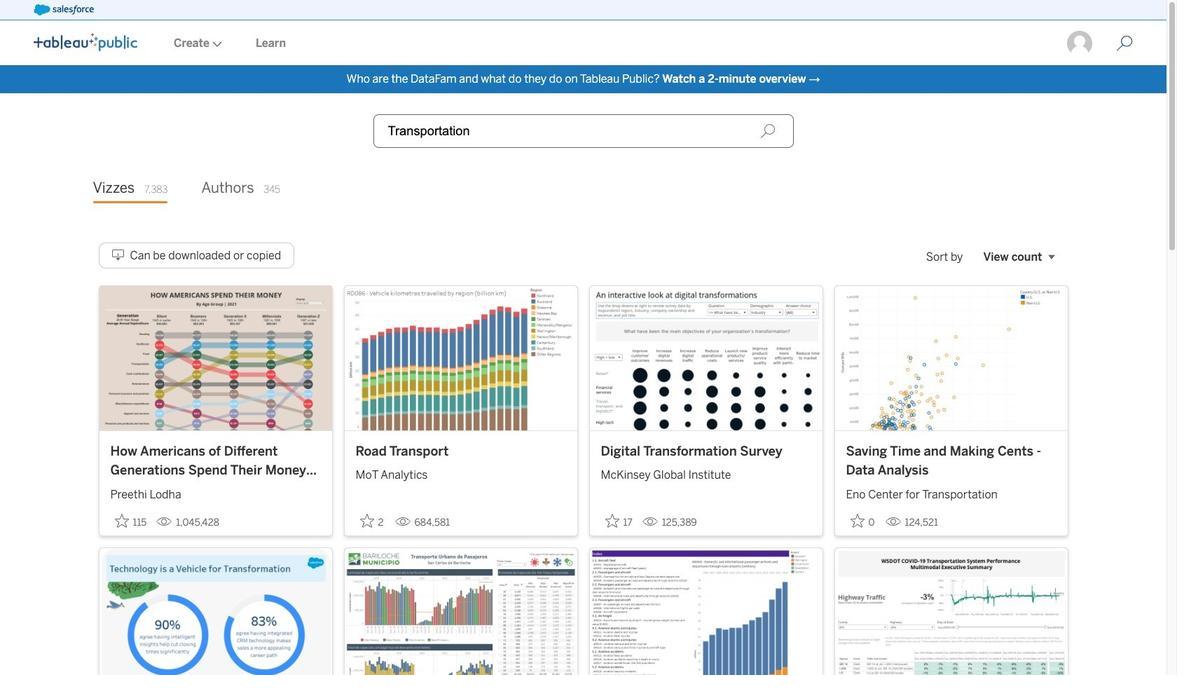 Task type: vqa. For each thing, say whether or not it's contained in the screenshot.
4th add favorite button
yes



Task type: locate. For each thing, give the bounding box(es) containing it.
workbook thumbnail image
[[99, 286, 332, 430], [345, 286, 577, 430], [590, 286, 823, 430], [835, 286, 1068, 430], [99, 548, 332, 675], [345, 548, 577, 675], [590, 548, 823, 675], [835, 548, 1068, 675]]

3 add favorite image from the left
[[605, 514, 619, 528]]

add favorite image for 3rd add favorite button from right
[[360, 514, 374, 528]]

Add Favorite button
[[110, 510, 151, 533], [356, 510, 389, 533], [601, 510, 637, 533], [847, 510, 880, 533]]

2 add favorite button from the left
[[356, 510, 389, 533]]

add favorite image
[[115, 514, 129, 528], [360, 514, 374, 528], [605, 514, 619, 528]]

add favorite image for first add favorite button from left
[[115, 514, 129, 528]]

1 add favorite image from the left
[[115, 514, 129, 528]]

search image
[[760, 123, 776, 139]]

go to search image
[[1100, 35, 1151, 52]]

2 add favorite image from the left
[[360, 514, 374, 528]]

1 horizontal spatial add favorite image
[[360, 514, 374, 528]]

1 add favorite button from the left
[[110, 510, 151, 533]]

gary.orlando image
[[1066, 29, 1095, 57]]

0 horizontal spatial add favorite image
[[115, 514, 129, 528]]

logo image
[[34, 33, 137, 51]]

3 add favorite button from the left
[[601, 510, 637, 533]]

2 horizontal spatial add favorite image
[[605, 514, 619, 528]]



Task type: describe. For each thing, give the bounding box(es) containing it.
create image
[[210, 41, 222, 47]]

salesforce logo image
[[34, 4, 94, 15]]

Search input field
[[373, 114, 794, 148]]

4 add favorite button from the left
[[847, 510, 880, 533]]

add favorite image
[[851, 514, 865, 528]]

add favorite image for 2nd add favorite button from the right
[[605, 514, 619, 528]]



